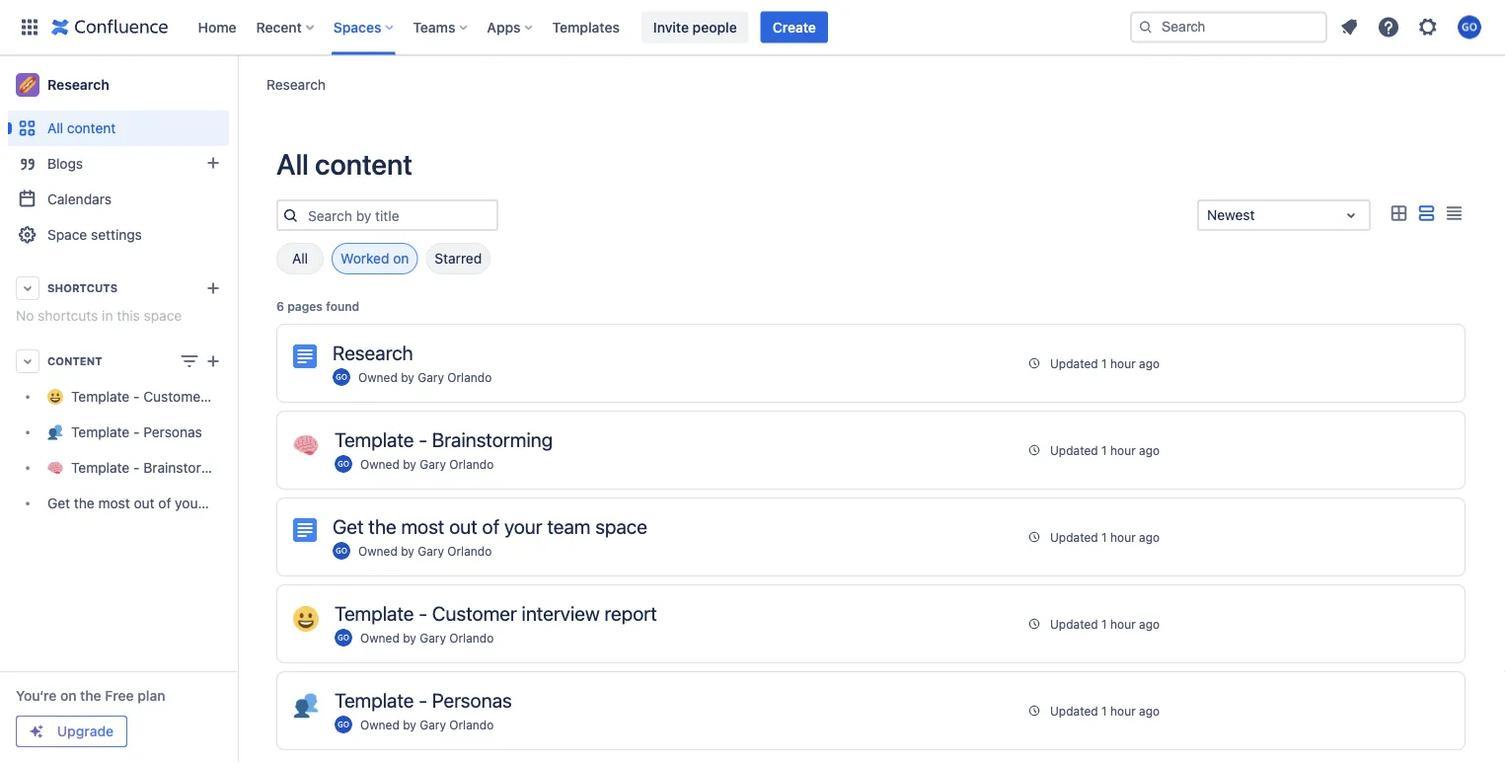 Task type: vqa. For each thing, say whether or not it's contained in the screenshot.
hour corresponding to most
yes



Task type: locate. For each thing, give the bounding box(es) containing it.
worked on
[[341, 250, 409, 267]]

:grinning: image
[[293, 606, 319, 632], [293, 606, 319, 632]]

space settings
[[47, 227, 142, 243]]

profile picture image for research
[[333, 368, 350, 386]]

your
[[175, 495, 203, 511], [504, 514, 543, 537]]

0 horizontal spatial on
[[60, 688, 77, 704]]

interview
[[209, 388, 267, 405], [522, 601, 600, 624]]

research link down recent dropdown button
[[267, 75, 326, 94]]

1
[[1102, 356, 1107, 370], [1102, 443, 1107, 457], [1102, 530, 1107, 544], [1102, 617, 1107, 631], [1102, 704, 1107, 718]]

1 horizontal spatial get
[[333, 514, 364, 537]]

1 vertical spatial brainstorming
[[143, 459, 233, 476]]

owned for research
[[358, 370, 398, 384]]

starred button
[[426, 243, 491, 274]]

settings icon image
[[1417, 15, 1440, 39]]

1 vertical spatial all
[[276, 147, 309, 181]]

0 horizontal spatial get
[[47, 495, 70, 511]]

1 horizontal spatial all content
[[276, 147, 413, 181]]

research down recent dropdown button
[[267, 76, 326, 92]]

1 horizontal spatial template - customer interview report
[[335, 601, 657, 624]]

template - personas inside space "element"
[[71, 424, 202, 440]]

1 page image from the top
[[293, 345, 317, 368]]

on inside button
[[393, 250, 409, 267]]

ago for customer
[[1139, 617, 1160, 631]]

research down 'found' on the top left
[[333, 341, 413, 364]]

0 horizontal spatial team
[[207, 495, 239, 511]]

research link up all content link on the left top
[[8, 65, 229, 105]]

shortcuts
[[38, 307, 98, 324]]

2 updated from the top
[[1050, 443, 1098, 457]]

1 vertical spatial of
[[482, 514, 500, 537]]

2 vertical spatial all
[[292, 250, 308, 267]]

0 vertical spatial personas
[[143, 424, 202, 440]]

1 for personas
[[1102, 704, 1107, 718]]

0 horizontal spatial template - customer interview report
[[71, 388, 310, 405]]

gary for personas
[[420, 718, 446, 731]]

1 horizontal spatial space
[[242, 495, 281, 511]]

1 horizontal spatial of
[[482, 514, 500, 537]]

upgrade
[[57, 723, 114, 739]]

owned by gary orlando for most
[[358, 544, 492, 558]]

get the most out of your team space
[[47, 495, 281, 511], [333, 514, 648, 537]]

out inside space "element"
[[134, 495, 155, 511]]

0 horizontal spatial report
[[271, 388, 310, 405]]

tree
[[8, 379, 310, 521]]

0 horizontal spatial out
[[134, 495, 155, 511]]

all right 'create a blog' icon
[[276, 147, 309, 181]]

0 horizontal spatial get the most out of your team space
[[47, 495, 281, 511]]

customer
[[143, 388, 206, 405], [432, 601, 517, 624]]

research link
[[8, 65, 229, 105], [267, 75, 326, 94]]

1 vertical spatial interview
[[522, 601, 600, 624]]

worked
[[341, 250, 389, 267]]

0 horizontal spatial space
[[144, 307, 182, 324]]

5 1 from the top
[[1102, 704, 1107, 718]]

gary orlando link
[[418, 370, 492, 384], [420, 457, 494, 471], [418, 544, 492, 558], [420, 631, 494, 645], [420, 718, 494, 731]]

1 horizontal spatial content
[[315, 147, 413, 181]]

5 ago from the top
[[1139, 704, 1160, 718]]

0 horizontal spatial most
[[98, 495, 130, 511]]

profile picture image
[[333, 368, 350, 386], [335, 455, 352, 473], [333, 542, 350, 560], [335, 629, 352, 647], [335, 716, 352, 733]]

gary orlando link for brainstorming
[[420, 457, 494, 471]]

shortcuts
[[47, 282, 118, 295]]

gary orlando link for customer
[[420, 631, 494, 645]]

get
[[47, 495, 70, 511], [333, 514, 364, 537]]

on inside space "element"
[[60, 688, 77, 704]]

2 vertical spatial space
[[595, 514, 648, 537]]

content
[[47, 355, 102, 368]]

space
[[47, 227, 87, 243]]

updated 1 hour ago for personas
[[1050, 704, 1160, 718]]

teams
[[413, 19, 455, 35]]

all content up search by title "field"
[[276, 147, 413, 181]]

all content up blogs in the top of the page
[[47, 120, 116, 136]]

invite people
[[653, 19, 737, 35]]

0 vertical spatial template - brainstorming
[[335, 427, 553, 451]]

all content
[[47, 120, 116, 136], [276, 147, 413, 181]]

most
[[98, 495, 130, 511], [401, 514, 445, 537]]

space
[[144, 307, 182, 324], [242, 495, 281, 511], [595, 514, 648, 537]]

profile picture image for template - personas
[[335, 716, 352, 733]]

0 horizontal spatial template - personas
[[71, 424, 202, 440]]

0 horizontal spatial customer
[[143, 388, 206, 405]]

this
[[117, 307, 140, 324]]

0 horizontal spatial research
[[47, 77, 109, 93]]

personas inside space "element"
[[143, 424, 202, 440]]

template - customer interview report link
[[8, 379, 310, 415]]

gary
[[418, 370, 444, 384], [420, 457, 446, 471], [418, 544, 444, 558], [420, 631, 446, 645], [420, 718, 446, 731]]

0 horizontal spatial content
[[67, 120, 116, 136]]

of inside space "element"
[[158, 495, 171, 511]]

premium image
[[29, 724, 44, 739]]

0 vertical spatial template - customer interview report
[[71, 388, 310, 405]]

1 for customer
[[1102, 617, 1107, 631]]

blogs
[[47, 155, 83, 172]]

0 vertical spatial your
[[175, 495, 203, 511]]

get the most out of your team space link
[[8, 486, 281, 521]]

all up pages
[[292, 250, 308, 267]]

your inside space "element"
[[175, 495, 203, 511]]

team
[[207, 495, 239, 511], [547, 514, 591, 537]]

on for you're
[[60, 688, 77, 704]]

spaces button
[[328, 11, 401, 43]]

1 horizontal spatial interview
[[522, 601, 600, 624]]

gary orlando link for most
[[418, 544, 492, 558]]

0 horizontal spatial brainstorming
[[143, 459, 233, 476]]

updated for personas
[[1050, 704, 1098, 718]]

4 1 from the top
[[1102, 617, 1107, 631]]

0 vertical spatial interview
[[209, 388, 267, 405]]

0 vertical spatial report
[[271, 388, 310, 405]]

page image down :brain: icon on the bottom left of the page
[[293, 518, 317, 542]]

content up search by title "field"
[[315, 147, 413, 181]]

banner
[[0, 0, 1505, 55]]

all content link
[[8, 111, 229, 146]]

2 1 from the top
[[1102, 443, 1107, 457]]

all up blogs in the top of the page
[[47, 120, 63, 136]]

0 horizontal spatial your
[[175, 495, 203, 511]]

0 vertical spatial team
[[207, 495, 239, 511]]

1 horizontal spatial template - brainstorming
[[335, 427, 553, 451]]

2 horizontal spatial space
[[595, 514, 648, 537]]

starred
[[435, 250, 482, 267]]

0 vertical spatial page image
[[293, 345, 317, 368]]

0 vertical spatial all
[[47, 120, 63, 136]]

on right you're
[[60, 688, 77, 704]]

0 horizontal spatial interview
[[209, 388, 267, 405]]

no shortcuts in this space
[[16, 307, 182, 324]]

5 hour from the top
[[1110, 704, 1136, 718]]

1 vertical spatial page image
[[293, 518, 317, 542]]

open image
[[1340, 203, 1363, 227]]

your profile and preferences image
[[1458, 15, 1482, 39]]

2 hour from the top
[[1110, 443, 1136, 457]]

0 vertical spatial out
[[134, 495, 155, 511]]

updated 1 hour ago
[[1050, 356, 1160, 370], [1050, 443, 1160, 457], [1050, 530, 1160, 544], [1050, 617, 1160, 631], [1050, 704, 1160, 718]]

all button
[[276, 243, 324, 274]]

get the most out of your team space inside tree
[[47, 495, 281, 511]]

2 page image from the top
[[293, 518, 317, 542]]

home
[[198, 19, 236, 35]]

1 horizontal spatial on
[[393, 250, 409, 267]]

:busts_in_silhouette: image
[[293, 693, 319, 719], [293, 693, 319, 719]]

template - customer interview report
[[71, 388, 310, 405], [335, 601, 657, 624]]

0 vertical spatial content
[[67, 120, 116, 136]]

content
[[67, 120, 116, 136], [315, 147, 413, 181]]

template - personas
[[71, 424, 202, 440], [335, 688, 512, 711]]

the
[[74, 495, 95, 511], [369, 514, 396, 537], [80, 688, 101, 704]]

2 horizontal spatial research
[[333, 341, 413, 364]]

home link
[[192, 11, 242, 43]]

0 vertical spatial customer
[[143, 388, 206, 405]]

:brain: image
[[293, 432, 319, 458]]

report
[[271, 388, 310, 405], [605, 601, 657, 624]]

1 vertical spatial customer
[[432, 601, 517, 624]]

updated
[[1050, 356, 1098, 370], [1050, 443, 1098, 457], [1050, 530, 1098, 544], [1050, 617, 1098, 631], [1050, 704, 1098, 718]]

gary for customer
[[420, 631, 446, 645]]

4 hour from the top
[[1110, 617, 1136, 631]]

team inside space "element"
[[207, 495, 239, 511]]

template - customer interview report inside space "element"
[[71, 388, 310, 405]]

0 vertical spatial brainstorming
[[432, 427, 553, 451]]

banner containing home
[[0, 0, 1505, 55]]

None text field
[[1207, 205, 1211, 225]]

hour for personas
[[1110, 704, 1136, 718]]

tree inside space "element"
[[8, 379, 310, 521]]

templates
[[552, 19, 620, 35]]

6 pages found
[[276, 299, 360, 313]]

5 updated 1 hour ago from the top
[[1050, 704, 1160, 718]]

research
[[267, 76, 326, 92], [47, 77, 109, 93], [333, 341, 413, 364]]

5 updated from the top
[[1050, 704, 1098, 718]]

collapse sidebar image
[[215, 65, 259, 105]]

1 vertical spatial most
[[401, 514, 445, 537]]

0 vertical spatial of
[[158, 495, 171, 511]]

by for customer
[[403, 631, 416, 645]]

0 horizontal spatial of
[[158, 495, 171, 511]]

1 vertical spatial template - customer interview report
[[335, 601, 657, 624]]

0 vertical spatial template - personas
[[71, 424, 202, 440]]

recent
[[256, 19, 302, 35]]

3 ago from the top
[[1139, 530, 1160, 544]]

invite
[[653, 19, 689, 35]]

1 vertical spatial template - brainstorming
[[71, 459, 233, 476]]

owned by gary orlando
[[358, 370, 492, 384], [360, 457, 494, 471], [358, 544, 492, 558], [360, 631, 494, 645], [360, 718, 494, 731]]

by
[[401, 370, 414, 384], [403, 457, 416, 471], [401, 544, 414, 558], [403, 631, 416, 645], [403, 718, 416, 731]]

template - brainstorming
[[335, 427, 553, 451], [71, 459, 233, 476]]

1 vertical spatial out
[[449, 514, 478, 537]]

0 vertical spatial on
[[393, 250, 409, 267]]

1 horizontal spatial research
[[267, 76, 326, 92]]

-
[[133, 388, 140, 405], [133, 424, 140, 440], [419, 427, 427, 451], [133, 459, 140, 476], [419, 601, 427, 624], [419, 688, 427, 711]]

on
[[393, 250, 409, 267], [60, 688, 77, 704]]

Search by title field
[[302, 201, 497, 229]]

hour
[[1110, 356, 1136, 370], [1110, 443, 1136, 457], [1110, 530, 1136, 544], [1110, 617, 1136, 631], [1110, 704, 1136, 718]]

4 updated 1 hour ago from the top
[[1050, 617, 1160, 631]]

templates link
[[546, 11, 626, 43]]

content up blogs in the top of the page
[[67, 120, 116, 136]]

2 updated 1 hour ago from the top
[[1050, 443, 1160, 457]]

1 updated 1 hour ago from the top
[[1050, 356, 1160, 370]]

4 updated from the top
[[1050, 617, 1098, 631]]

1 vertical spatial get
[[333, 514, 364, 537]]

the inside get the most out of your team space link
[[74, 495, 95, 511]]

confluence image
[[51, 15, 168, 39], [51, 15, 168, 39]]

space settings link
[[8, 217, 229, 253]]

brainstorming
[[432, 427, 553, 451], [143, 459, 233, 476]]

1 horizontal spatial most
[[401, 514, 445, 537]]

4 ago from the top
[[1139, 617, 1160, 631]]

create a blog image
[[201, 151, 225, 175]]

1 horizontal spatial personas
[[432, 688, 512, 711]]

all
[[47, 120, 63, 136], [276, 147, 309, 181], [292, 250, 308, 267]]

0 vertical spatial most
[[98, 495, 130, 511]]

1 vertical spatial space
[[242, 495, 281, 511]]

owned
[[358, 370, 398, 384], [360, 457, 400, 471], [358, 544, 398, 558], [360, 631, 400, 645], [360, 718, 400, 731]]

0 horizontal spatial research link
[[8, 65, 229, 105]]

owned for template - customer interview report
[[360, 631, 400, 645]]

orlando
[[447, 370, 492, 384], [449, 457, 494, 471], [447, 544, 492, 558], [449, 631, 494, 645], [449, 718, 494, 731]]

owned for get the most out of your team space
[[358, 544, 398, 558]]

research up all content link on the left top
[[47, 77, 109, 93]]

1 vertical spatial on
[[60, 688, 77, 704]]

2 ago from the top
[[1139, 443, 1160, 457]]

0 vertical spatial all content
[[47, 120, 116, 136]]

0 vertical spatial the
[[74, 495, 95, 511]]

1 horizontal spatial template - personas
[[335, 688, 512, 711]]

0 horizontal spatial template - brainstorming
[[71, 459, 233, 476]]

1 horizontal spatial team
[[547, 514, 591, 537]]

ago
[[1139, 356, 1160, 370], [1139, 443, 1160, 457], [1139, 530, 1160, 544], [1139, 617, 1160, 631], [1139, 704, 1160, 718]]

template
[[71, 388, 130, 405], [71, 424, 130, 440], [335, 427, 414, 451], [71, 459, 130, 476], [335, 601, 414, 624], [335, 688, 414, 711]]

page image
[[293, 345, 317, 368], [293, 518, 317, 542]]

page image down pages
[[293, 345, 317, 368]]

3 updated from the top
[[1050, 530, 1098, 544]]

3 updated 1 hour ago from the top
[[1050, 530, 1160, 544]]

1 horizontal spatial out
[[449, 514, 478, 537]]

add shortcut image
[[201, 276, 225, 300]]

3 1 from the top
[[1102, 530, 1107, 544]]

1 horizontal spatial report
[[605, 601, 657, 624]]

out
[[134, 495, 155, 511], [449, 514, 478, 537]]

0 horizontal spatial all content
[[47, 120, 116, 136]]

customer inside space "element"
[[143, 388, 206, 405]]

1 vertical spatial template - personas
[[335, 688, 512, 711]]

0 horizontal spatial personas
[[143, 424, 202, 440]]

3 hour from the top
[[1110, 530, 1136, 544]]

on right worked
[[393, 250, 409, 267]]

all inside all button
[[292, 250, 308, 267]]

1 vertical spatial get the most out of your team space
[[333, 514, 648, 537]]

of
[[158, 495, 171, 511], [482, 514, 500, 537]]

1 vertical spatial personas
[[432, 688, 512, 711]]

upgrade button
[[17, 717, 126, 746]]

0 vertical spatial get the most out of your team space
[[47, 495, 281, 511]]

1 horizontal spatial your
[[504, 514, 543, 537]]

0 vertical spatial get
[[47, 495, 70, 511]]

Search field
[[1130, 11, 1328, 43]]

personas
[[143, 424, 202, 440], [432, 688, 512, 711]]

tree containing template - customer interview report
[[8, 379, 310, 521]]

spaces
[[333, 19, 381, 35]]

free
[[105, 688, 134, 704]]



Task type: describe. For each thing, give the bounding box(es) containing it.
page image for research
[[293, 345, 317, 368]]

invite people button
[[642, 11, 749, 43]]

interview inside template - customer interview report link
[[209, 388, 267, 405]]

change view image
[[178, 349, 201, 373]]

research inside space "element"
[[47, 77, 109, 93]]

report inside space "element"
[[271, 388, 310, 405]]

profile picture image for get the most out of your team space
[[333, 542, 350, 560]]

you're
[[16, 688, 57, 704]]

help icon image
[[1377, 15, 1401, 39]]

newest
[[1207, 207, 1255, 223]]

1 for brainstorming
[[1102, 443, 1107, 457]]

calendars
[[47, 191, 111, 207]]

orlando for customer
[[449, 631, 494, 645]]

space element
[[0, 55, 310, 763]]

1 1 from the top
[[1102, 356, 1107, 370]]

all content inside space "element"
[[47, 120, 116, 136]]

2 vertical spatial the
[[80, 688, 101, 704]]

by for personas
[[403, 718, 416, 731]]

updated 1 hour ago for most
[[1050, 530, 1160, 544]]

profile picture image for template - brainstorming
[[335, 455, 352, 473]]

owned for template - brainstorming
[[360, 457, 400, 471]]

brainstorming inside space "element"
[[143, 459, 233, 476]]

1 horizontal spatial brainstorming
[[432, 427, 553, 451]]

people
[[693, 19, 737, 35]]

orlando for personas
[[449, 718, 494, 731]]

apps button
[[481, 11, 541, 43]]

hour for most
[[1110, 530, 1136, 544]]

you're on the free plan
[[16, 688, 165, 704]]

owned by gary orlando for customer
[[360, 631, 494, 645]]

on for worked
[[393, 250, 409, 267]]

orlando for most
[[447, 544, 492, 558]]

1 horizontal spatial research link
[[267, 75, 326, 94]]

0 vertical spatial space
[[144, 307, 182, 324]]

ago for personas
[[1139, 704, 1160, 718]]

updated for most
[[1050, 530, 1098, 544]]

:brain: image
[[293, 432, 319, 458]]

create
[[773, 19, 816, 35]]

by for brainstorming
[[403, 457, 416, 471]]

global element
[[12, 0, 1126, 55]]

updated for customer
[[1050, 617, 1098, 631]]

1 vertical spatial your
[[504, 514, 543, 537]]

most inside space "element"
[[98, 495, 130, 511]]

updated 1 hour ago for brainstorming
[[1050, 443, 1160, 457]]

cards image
[[1387, 202, 1411, 225]]

1 hour from the top
[[1110, 356, 1136, 370]]

page image for get the most out of your team space
[[293, 518, 317, 542]]

1 vertical spatial team
[[547, 514, 591, 537]]

create link
[[761, 11, 828, 43]]

owned by gary orlando for brainstorming
[[360, 457, 494, 471]]

plan
[[137, 688, 165, 704]]

gary orlando link for personas
[[420, 718, 494, 731]]

template - brainstorming inside space "element"
[[71, 459, 233, 476]]

6
[[276, 299, 284, 313]]

orlando for brainstorming
[[449, 457, 494, 471]]

ago for most
[[1139, 530, 1160, 544]]

appswitcher icon image
[[18, 15, 41, 39]]

get inside get the most out of your team space link
[[47, 495, 70, 511]]

template - brainstorming link
[[8, 450, 233, 486]]

owned for template - personas
[[360, 718, 400, 731]]

teams button
[[407, 11, 475, 43]]

1 horizontal spatial customer
[[432, 601, 517, 624]]

1 horizontal spatial get the most out of your team space
[[333, 514, 648, 537]]

search image
[[1138, 19, 1154, 35]]

blogs link
[[8, 146, 229, 182]]

settings
[[91, 227, 142, 243]]

1 updated from the top
[[1050, 356, 1098, 370]]

by for most
[[401, 544, 414, 558]]

pages
[[287, 299, 323, 313]]

hour for customer
[[1110, 617, 1136, 631]]

content button
[[8, 344, 229, 379]]

updated for brainstorming
[[1050, 443, 1098, 457]]

1 vertical spatial content
[[315, 147, 413, 181]]

1 for most
[[1102, 530, 1107, 544]]

ago for brainstorming
[[1139, 443, 1160, 457]]

create a page image
[[201, 349, 225, 373]]

worked on button
[[332, 243, 418, 274]]

in
[[102, 307, 113, 324]]

1 vertical spatial the
[[369, 514, 396, 537]]

1 ago from the top
[[1139, 356, 1160, 370]]

found
[[326, 299, 360, 313]]

compact list image
[[1442, 202, 1466, 225]]

updated 1 hour ago for customer
[[1050, 617, 1160, 631]]

gary for brainstorming
[[420, 457, 446, 471]]

list image
[[1415, 202, 1438, 225]]

1 vertical spatial report
[[605, 601, 657, 624]]

hour for brainstorming
[[1110, 443, 1136, 457]]

shortcuts button
[[8, 270, 229, 306]]

all inside all content link
[[47, 120, 63, 136]]

calendars link
[[8, 182, 229, 217]]

owned by gary orlando for personas
[[360, 718, 494, 731]]

template - personas link
[[8, 415, 229, 450]]

recent button
[[250, 11, 322, 43]]

gary for most
[[418, 544, 444, 558]]

apps
[[487, 19, 521, 35]]

notification icon image
[[1338, 15, 1361, 39]]

content inside space "element"
[[67, 120, 116, 136]]

profile picture image for template - customer interview report
[[335, 629, 352, 647]]

1 vertical spatial all content
[[276, 147, 413, 181]]

no
[[16, 307, 34, 324]]



